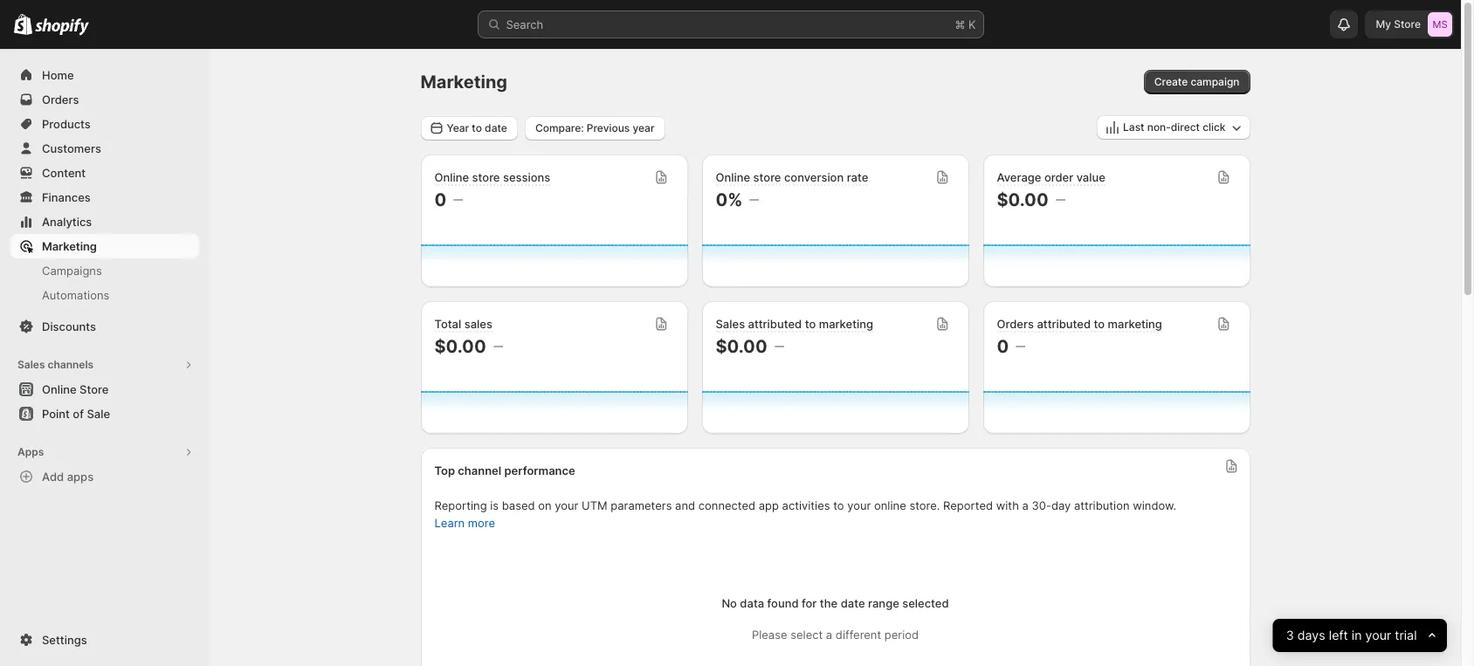 Task type: vqa. For each thing, say whether or not it's contained in the screenshot.
Duplicate button
no



Task type: locate. For each thing, give the bounding box(es) containing it.
home link
[[10, 63, 199, 87]]

online up point
[[42, 383, 77, 397]]

to inside dropdown button
[[472, 121, 482, 134]]

analytics link
[[10, 210, 199, 234]]

1 marketing from the left
[[819, 317, 874, 331]]

marketing
[[819, 317, 874, 331], [1108, 317, 1163, 331]]

store for 0
[[472, 170, 500, 184]]

2 marketing from the left
[[1108, 317, 1163, 331]]

no change image for online store sessions
[[454, 193, 463, 207]]

settings link
[[10, 628, 199, 653]]

$0.00 down sales attributed to marketing
[[716, 336, 768, 357]]

year
[[447, 121, 469, 134]]

store for online store
[[80, 383, 109, 397]]

2 store from the left
[[754, 170, 781, 184]]

orders for orders
[[42, 93, 79, 107]]

top
[[435, 464, 455, 478]]

0 down 'orders attributed to marketing'
[[997, 336, 1009, 357]]

1 horizontal spatial sales
[[716, 317, 745, 331]]

online store conversion rate
[[716, 170, 869, 184]]

home
[[42, 68, 74, 82]]

3 days left in your trial button
[[1273, 619, 1448, 653]]

date
[[485, 121, 507, 134], [841, 597, 865, 611]]

1 horizontal spatial store
[[1394, 17, 1421, 31]]

store
[[1394, 17, 1421, 31], [80, 383, 109, 397]]

$0.00 down average
[[997, 190, 1049, 211]]

to inside reporting is based on your utm parameters and connected app activities to your online store. reported with a 30-day attribution window. learn more
[[834, 499, 844, 513]]

⌘ k
[[955, 17, 976, 31]]

0 vertical spatial 0
[[435, 190, 447, 211]]

sales for sales channels
[[17, 358, 45, 371]]

1 horizontal spatial 0
[[997, 336, 1009, 357]]

store inside online store link
[[80, 383, 109, 397]]

online down year
[[435, 170, 469, 184]]

online for 0%
[[716, 170, 751, 184]]

marketing
[[421, 72, 508, 93], [42, 239, 97, 253]]

orders link
[[10, 87, 199, 112]]

date inside dropdown button
[[485, 121, 507, 134]]

0
[[435, 190, 447, 211], [997, 336, 1009, 357]]

of
[[73, 407, 84, 421]]

your left 'online'
[[848, 499, 871, 513]]

marketing up year
[[421, 72, 508, 93]]

no
[[722, 597, 737, 611]]

apps button
[[10, 440, 199, 465]]

campaigns
[[42, 264, 102, 278]]

parameters
[[611, 499, 672, 513]]

30-
[[1032, 499, 1052, 513]]

marketing down the analytics
[[42, 239, 97, 253]]

your
[[555, 499, 579, 513], [848, 499, 871, 513], [1366, 628, 1392, 643]]

2 horizontal spatial $0.00
[[997, 190, 1049, 211]]

1 vertical spatial date
[[841, 597, 865, 611]]

sales attributed to marketing
[[716, 317, 874, 331]]

compare: previous year
[[535, 121, 655, 134]]

0 horizontal spatial orders
[[42, 93, 79, 107]]

sales channels
[[17, 358, 94, 371]]

last non-direct click
[[1123, 121, 1226, 134]]

store right my
[[1394, 17, 1421, 31]]

1 vertical spatial store
[[80, 383, 109, 397]]

0 horizontal spatial 0
[[435, 190, 447, 211]]

automations
[[42, 288, 110, 302]]

a
[[1023, 499, 1029, 513], [826, 628, 833, 642]]

online up 0%
[[716, 170, 751, 184]]

compare: previous year button
[[525, 116, 665, 140]]

1 vertical spatial 0
[[997, 336, 1009, 357]]

channel
[[458, 464, 502, 478]]

3
[[1287, 628, 1295, 643]]

store left sessions
[[472, 170, 500, 184]]

1 horizontal spatial marketing
[[1108, 317, 1163, 331]]

date right year
[[485, 121, 507, 134]]

1 horizontal spatial your
[[848, 499, 871, 513]]

add
[[42, 470, 64, 484]]

to
[[472, 121, 482, 134], [805, 317, 816, 331], [1094, 317, 1105, 331], [834, 499, 844, 513]]

1 store from the left
[[472, 170, 500, 184]]

1 attributed from the left
[[748, 317, 802, 331]]

day
[[1052, 499, 1071, 513]]

1 horizontal spatial orders
[[997, 317, 1034, 331]]

1 vertical spatial orders
[[997, 317, 1034, 331]]

1 horizontal spatial $0.00
[[716, 336, 768, 357]]

a right select at the right bottom of the page
[[826, 628, 833, 642]]

1 horizontal spatial online
[[435, 170, 469, 184]]

0 horizontal spatial store
[[80, 383, 109, 397]]

2 horizontal spatial online
[[716, 170, 751, 184]]

shopify image
[[14, 14, 33, 35], [35, 18, 89, 36]]

your for 3
[[1366, 628, 1392, 643]]

add apps
[[42, 470, 94, 484]]

marketing link
[[10, 234, 199, 259]]

$0.00 down total sales at the left top
[[435, 336, 486, 357]]

0 down "online store sessions"
[[435, 190, 447, 211]]

add apps button
[[10, 465, 199, 489]]

1 vertical spatial marketing
[[42, 239, 97, 253]]

campaigns link
[[10, 259, 199, 283]]

0 vertical spatial marketing
[[421, 72, 508, 93]]

connected
[[699, 499, 756, 513]]

1 horizontal spatial store
[[754, 170, 781, 184]]

no change image for total sales
[[493, 340, 503, 354]]

year
[[633, 121, 655, 134]]

1 horizontal spatial a
[[1023, 499, 1029, 513]]

1 horizontal spatial marketing
[[421, 72, 508, 93]]

your inside dropdown button
[[1366, 628, 1392, 643]]

1 horizontal spatial attributed
[[1037, 317, 1091, 331]]

0 vertical spatial a
[[1023, 499, 1029, 513]]

0 horizontal spatial a
[[826, 628, 833, 642]]

data
[[740, 597, 764, 611]]

0 horizontal spatial your
[[555, 499, 579, 513]]

1 vertical spatial sales
[[17, 358, 45, 371]]

0%
[[716, 190, 743, 211]]

online inside button
[[42, 383, 77, 397]]

1 horizontal spatial date
[[841, 597, 865, 611]]

attribution
[[1074, 499, 1130, 513]]

0 horizontal spatial shopify image
[[14, 14, 33, 35]]

0 horizontal spatial online
[[42, 383, 77, 397]]

$0.00 for average
[[997, 190, 1049, 211]]

0 horizontal spatial marketing
[[42, 239, 97, 253]]

attributed for $0.00
[[748, 317, 802, 331]]

0 horizontal spatial attributed
[[748, 317, 802, 331]]

sale
[[87, 407, 110, 421]]

activities
[[782, 499, 830, 513]]

store up sale
[[80, 383, 109, 397]]

orders
[[42, 93, 79, 107], [997, 317, 1034, 331]]

select
[[791, 628, 823, 642]]

0 horizontal spatial $0.00
[[435, 336, 486, 357]]

total
[[435, 317, 461, 331]]

top channel performance
[[435, 464, 575, 478]]

your for reporting
[[555, 499, 579, 513]]

2 horizontal spatial your
[[1366, 628, 1392, 643]]

1 vertical spatial a
[[826, 628, 833, 642]]

store left conversion
[[754, 170, 781, 184]]

no change image
[[454, 193, 463, 207], [750, 193, 760, 207], [493, 340, 503, 354], [775, 340, 784, 354], [1016, 340, 1026, 354]]

create campaign button
[[1144, 70, 1251, 94]]

store for 0%
[[754, 170, 781, 184]]

a left 30-
[[1023, 499, 1029, 513]]

your right in
[[1366, 628, 1392, 643]]

customers
[[42, 142, 101, 155]]

settings
[[42, 633, 87, 647]]

0 vertical spatial orders
[[42, 93, 79, 107]]

create campaign
[[1155, 75, 1240, 88]]

0 vertical spatial store
[[1394, 17, 1421, 31]]

marketing for 0
[[1108, 317, 1163, 331]]

$0.00 for sales
[[716, 336, 768, 357]]

trial
[[1396, 628, 1418, 643]]

on
[[538, 499, 552, 513]]

date right the
[[841, 597, 865, 611]]

0 horizontal spatial date
[[485, 121, 507, 134]]

create
[[1155, 75, 1188, 88]]

learn
[[435, 516, 465, 530]]

store
[[472, 170, 500, 184], [754, 170, 781, 184]]

selected
[[903, 597, 949, 611]]

your right on
[[555, 499, 579, 513]]

online
[[874, 499, 907, 513]]

2 attributed from the left
[[1037, 317, 1091, 331]]

non-
[[1148, 121, 1171, 134]]

3 days left in your trial
[[1287, 628, 1418, 643]]

my store image
[[1428, 12, 1453, 37]]

found
[[767, 597, 799, 611]]

0 horizontal spatial sales
[[17, 358, 45, 371]]

sales
[[716, 317, 745, 331], [17, 358, 45, 371]]

0 vertical spatial date
[[485, 121, 507, 134]]

finances link
[[10, 185, 199, 210]]

please select a different period
[[752, 628, 919, 642]]

online
[[435, 170, 469, 184], [716, 170, 751, 184], [42, 383, 77, 397]]

sales inside button
[[17, 358, 45, 371]]

sales for sales attributed to marketing
[[716, 317, 745, 331]]

0 horizontal spatial marketing
[[819, 317, 874, 331]]

0 vertical spatial sales
[[716, 317, 745, 331]]

k
[[969, 17, 976, 31]]

range
[[868, 597, 900, 611]]

window.
[[1133, 499, 1177, 513]]

0 horizontal spatial store
[[472, 170, 500, 184]]



Task type: describe. For each thing, give the bounding box(es) containing it.
utm
[[582, 499, 608, 513]]

previous
[[587, 121, 630, 134]]

no change image for orders attributed to marketing
[[1016, 340, 1026, 354]]

my store
[[1376, 17, 1421, 31]]

marketing inside "marketing" link
[[42, 239, 97, 253]]

compare:
[[535, 121, 584, 134]]

attributed for 0
[[1037, 317, 1091, 331]]

$0.00 for total
[[435, 336, 486, 357]]

rate
[[847, 170, 869, 184]]

point of sale button
[[0, 402, 210, 426]]

sales
[[464, 317, 493, 331]]

products
[[42, 117, 91, 131]]

no change image for sales attributed to marketing
[[775, 340, 784, 354]]

learn more link
[[435, 516, 495, 530]]

average order value
[[997, 170, 1106, 184]]

different
[[836, 628, 882, 642]]

channels
[[48, 358, 94, 371]]

online for 0
[[435, 170, 469, 184]]

1 horizontal spatial shopify image
[[35, 18, 89, 36]]

performance
[[504, 464, 575, 478]]

days
[[1298, 628, 1326, 643]]

sessions
[[503, 170, 551, 184]]

automations link
[[10, 283, 199, 307]]

last
[[1123, 121, 1145, 134]]

direct
[[1171, 121, 1200, 134]]

orders attributed to marketing
[[997, 317, 1163, 331]]

customers link
[[10, 136, 199, 161]]

discounts link
[[10, 314, 199, 339]]

online store button
[[0, 377, 210, 402]]

content
[[42, 166, 86, 180]]

in
[[1352, 628, 1363, 643]]

no data found for the date range selected
[[722, 597, 949, 611]]

period
[[885, 628, 919, 642]]

store.
[[910, 499, 940, 513]]

conversion
[[784, 170, 844, 184]]

total sales
[[435, 317, 493, 331]]

average
[[997, 170, 1042, 184]]

orders for orders attributed to marketing
[[997, 317, 1034, 331]]

and
[[675, 499, 695, 513]]

value
[[1077, 170, 1106, 184]]

campaign
[[1191, 75, 1240, 88]]

left
[[1330, 628, 1349, 643]]

please
[[752, 628, 788, 642]]

with
[[996, 499, 1019, 513]]

based
[[502, 499, 535, 513]]

⌘
[[955, 17, 966, 31]]

no change image
[[1056, 193, 1065, 207]]

is
[[490, 499, 499, 513]]

online store sessions
[[435, 170, 551, 184]]

products link
[[10, 112, 199, 136]]

content link
[[10, 161, 199, 185]]

no change image for online store conversion rate
[[750, 193, 760, 207]]

search
[[506, 17, 544, 31]]

point of sale
[[42, 407, 110, 421]]

online store link
[[10, 377, 199, 402]]

reporting is based on your utm parameters and connected app activities to your online store. reported with a 30-day attribution window. learn more
[[435, 499, 1177, 530]]

for
[[802, 597, 817, 611]]

sales channels button
[[10, 353, 199, 377]]

marketing for $0.00
[[819, 317, 874, 331]]

point of sale link
[[10, 402, 199, 426]]

finances
[[42, 190, 91, 204]]

year to date
[[447, 121, 507, 134]]

the
[[820, 597, 838, 611]]

store for my store
[[1394, 17, 1421, 31]]

order
[[1045, 170, 1074, 184]]

0 for orders
[[997, 336, 1009, 357]]

0 for online
[[435, 190, 447, 211]]

discounts
[[42, 320, 96, 334]]

last non-direct click button
[[1097, 115, 1251, 140]]

reporting
[[435, 499, 487, 513]]

a inside reporting is based on your utm parameters and connected app activities to your online store. reported with a 30-day attribution window. learn more
[[1023, 499, 1029, 513]]

apps
[[67, 470, 94, 484]]

point
[[42, 407, 70, 421]]

analytics
[[42, 215, 92, 229]]



